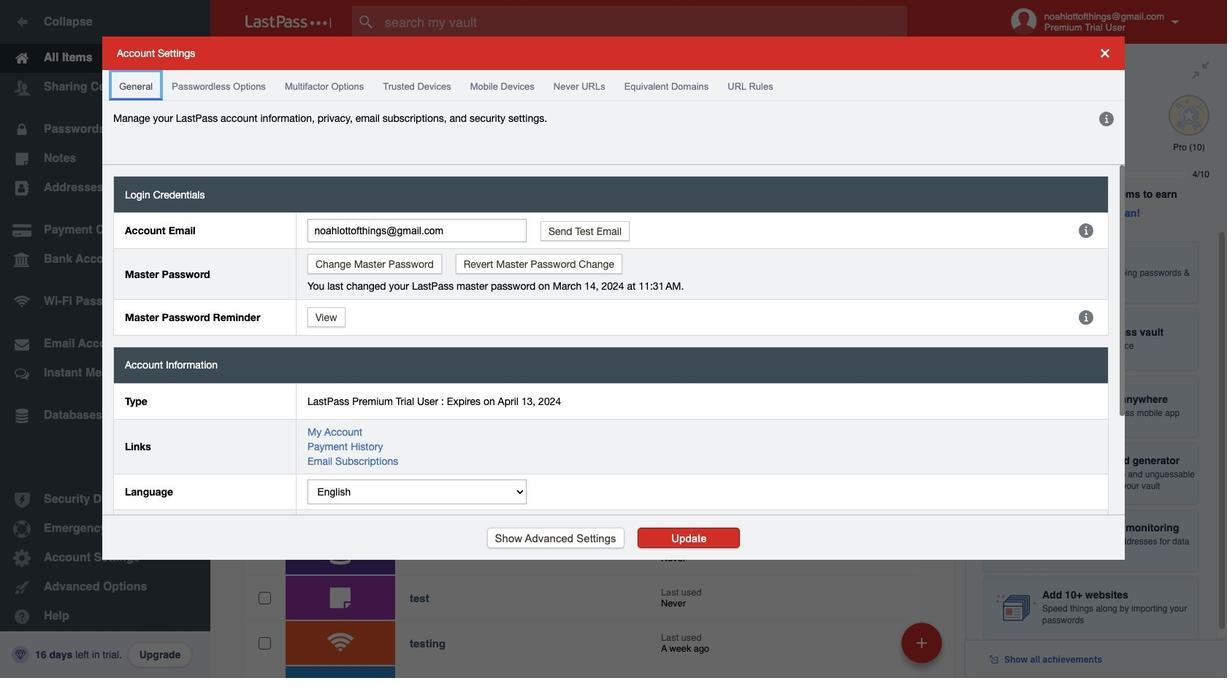 Task type: vqa. For each thing, say whether or not it's contained in the screenshot.
search my vault text field
yes



Task type: locate. For each thing, give the bounding box(es) containing it.
vault options navigation
[[210, 44, 966, 88]]

Search search field
[[352, 6, 936, 38]]

new item image
[[917, 638, 927, 649]]

new item navigation
[[897, 619, 951, 679]]



Task type: describe. For each thing, give the bounding box(es) containing it.
search my vault text field
[[352, 6, 936, 38]]

lastpass image
[[246, 15, 332, 29]]

main navigation navigation
[[0, 0, 210, 679]]



